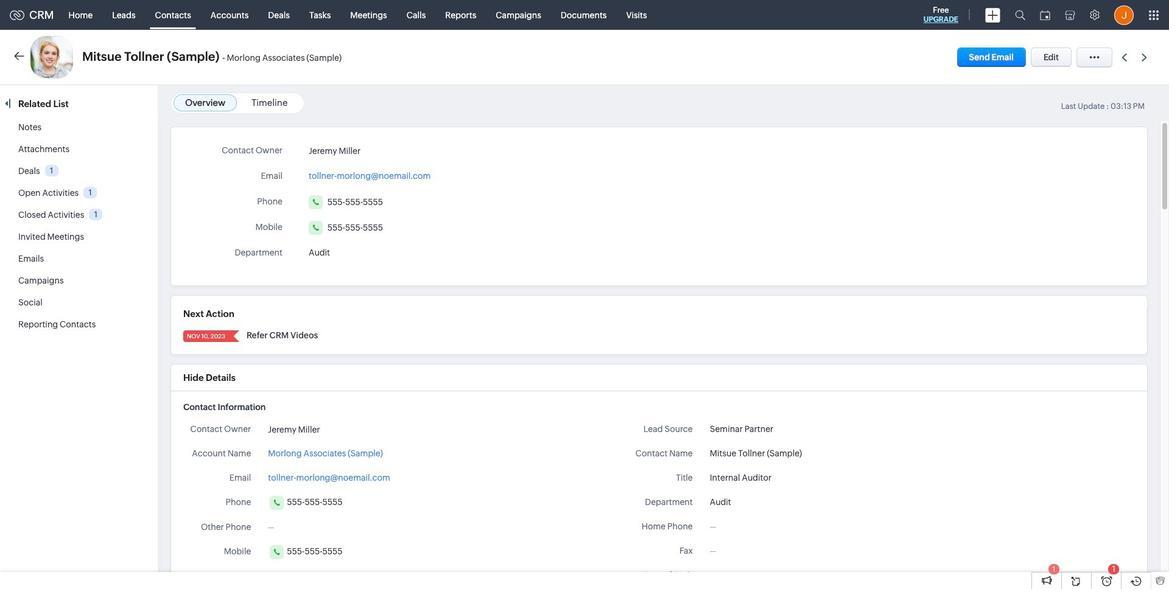 Task type: describe. For each thing, give the bounding box(es) containing it.
search image
[[1015, 10, 1026, 20]]

create menu element
[[978, 0, 1008, 30]]

logo image
[[10, 10, 24, 20]]

profile element
[[1107, 0, 1141, 30]]

previous record image
[[1122, 53, 1127, 61]]

search element
[[1008, 0, 1033, 30]]

create menu image
[[986, 8, 1001, 22]]

next record image
[[1142, 53, 1150, 61]]

calendar image
[[1040, 10, 1051, 20]]

profile image
[[1115, 5, 1134, 25]]



Task type: vqa. For each thing, say whether or not it's contained in the screenshot.
Other Modules FIELD on the right top of page
no



